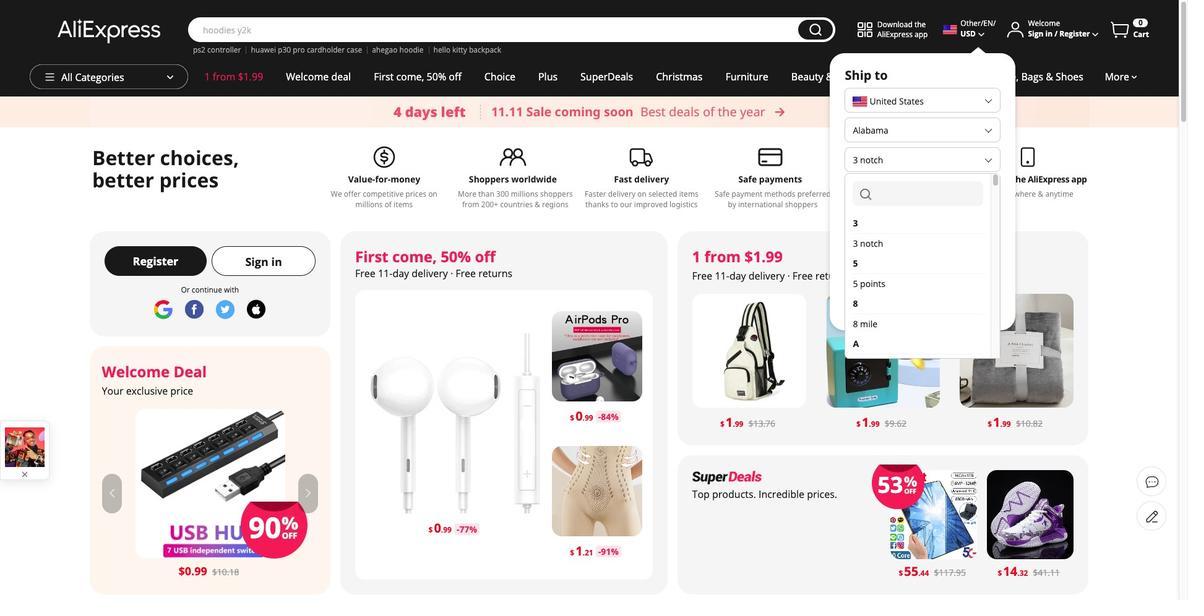 Task type: vqa. For each thing, say whether or not it's contained in the screenshot.
the hello kitty backpack
yes



Task type: locate. For each thing, give the bounding box(es) containing it.
$10.82
[[1016, 418, 1043, 430]]

1 vertical spatial sign
[[245, 254, 269, 269]]

5 5 points
[[853, 258, 886, 290]]

0 horizontal spatial register
[[133, 254, 178, 269]]

united
[[870, 95, 897, 107]]

. left $41.11
[[1018, 568, 1020, 579]]

· inside 1 from $1.99 free 11-day delivery · free returns
[[788, 269, 790, 283]]

0 horizontal spatial ·
[[451, 267, 453, 280]]

$ inside $ 0 . 9 9 -77%
[[429, 525, 433, 536]]

choice
[[485, 70, 516, 84]]

. inside $ 1 . 2 1 -91%
[[583, 548, 585, 558]]

0 vertical spatial 2
[[585, 548, 589, 558]]

$ inside the $ 0 . 9 9 -84%
[[570, 413, 575, 423]]

sign for sign in / register
[[1029, 29, 1044, 39]]

/ right other/
[[994, 18, 996, 29]]

3
[[853, 154, 858, 166], [853, 217, 858, 229], [853, 238, 858, 249], [1020, 568, 1024, 579]]

- inside the $ 0 . 9 9 -84%
[[598, 411, 601, 423]]

with
[[224, 285, 239, 295]]

ps2 controller
[[193, 45, 241, 55]]

1 vertical spatial 0
[[576, 408, 583, 424]]

. left 84%
[[583, 413, 585, 423]]

- inside $ 1 . 2 1 -91%
[[598, 546, 601, 558]]

1 horizontal spatial ·
[[788, 269, 790, 283]]

1 vertical spatial come,
[[392, 246, 437, 267]]

0 vertical spatial welcome
[[1029, 18, 1061, 29]]

mile
[[861, 318, 878, 330]]

1 vertical spatial first
[[355, 246, 389, 267]]

$
[[570, 413, 575, 423], [721, 419, 725, 430], [857, 419, 861, 430], [988, 419, 992, 430], [429, 525, 433, 536], [570, 548, 575, 558], [899, 568, 903, 579], [998, 568, 1002, 579]]

$ 1 . 9 9 $10.82
[[988, 414, 1043, 431]]

2 inside $ 1 . 2 1 -91%
[[585, 548, 589, 558]]

$ for $ 5 5 . 4 4 $117.95
[[899, 568, 903, 579]]

1 horizontal spatial day
[[730, 269, 746, 283]]

continue
[[192, 285, 222, 295]]

1 vertical spatial in
[[271, 254, 282, 269]]

welcome inside welcome deal link
[[286, 70, 329, 84]]

0 vertical spatial 0
[[1139, 17, 1143, 28]]

0 horizontal spatial 11-
[[378, 267, 393, 280]]

1 horizontal spatial /
[[1055, 29, 1058, 39]]

1 vertical spatial 50%
[[441, 246, 471, 267]]

register
[[1060, 29, 1090, 39], [133, 254, 178, 269]]

& right 'bags'
[[1046, 70, 1054, 84]]

controller
[[207, 45, 241, 55]]

None field
[[853, 181, 984, 206]]

0 vertical spatial off
[[449, 70, 462, 84]]

$ for $ 1 . 9 9 $10.82
[[988, 419, 992, 430]]

0 horizontal spatial returns
[[479, 267, 513, 280]]

1 horizontal spatial returns
[[816, 269, 850, 283]]

1 vertical spatial welcome
[[286, 70, 329, 84]]

91%
[[601, 546, 619, 558]]

0 horizontal spatial off
[[449, 70, 462, 84]]

3 inside $ 1 4 . 3 2 $41.11
[[1020, 568, 1024, 579]]

- for 84%
[[598, 411, 601, 423]]

day inside 1 from $1.99 free 11-day delivery · free returns
[[730, 269, 746, 283]]

the
[[915, 19, 926, 30]]

0 vertical spatial -
[[598, 411, 601, 423]]

app
[[915, 29, 928, 40]]

$ inside $ 1 . 2 1 -91%
[[570, 548, 575, 558]]

2 left $41.11
[[1024, 568, 1028, 579]]

- inside $ 0 . 9 9 -77%
[[457, 524, 460, 535]]

1 vertical spatial off
[[475, 246, 496, 267]]

or
[[181, 285, 190, 295]]

. inside the $ 0 . 9 9 -84%
[[583, 413, 585, 423]]

from
[[213, 70, 235, 84], [705, 246, 741, 267]]

. left 91%
[[583, 548, 585, 558]]

0 vertical spatial from
[[213, 70, 235, 84]]

1 horizontal spatial off
[[475, 246, 496, 267]]

. inside $ 0 . 9 9 -77%
[[441, 525, 443, 536]]

1 horizontal spatial in
[[1046, 29, 1053, 39]]

plus
[[539, 70, 558, 84]]

welcome up 'bags'
[[1029, 18, 1061, 29]]

2 horizontal spatial 0
[[1139, 17, 1143, 28]]

0 horizontal spatial /
[[994, 18, 996, 29]]

0 horizontal spatial sign
[[245, 254, 269, 269]]

. for $ 0 . 9 9 -77%
[[441, 525, 443, 536]]

0 vertical spatial sign
[[1029, 29, 1044, 39]]

& right toys
[[913, 70, 920, 84]]

$ for $ 0 . 9 9 -77%
[[429, 525, 433, 536]]

pro
[[293, 45, 305, 55]]

1 horizontal spatial delivery
[[749, 269, 785, 283]]

come, inside first come, 50% off free 11-day delivery · free returns
[[392, 246, 437, 267]]

0 horizontal spatial 0
[[434, 520, 441, 537]]

new shoulder bag man 2022 casual chest bag business male bag multi-functional women backpack cycling sports rucksack travel pack image
[[692, 294, 806, 408]]

welcome for deal
[[286, 70, 329, 84]]

$ inside $ 1 . 9 9 $9.62
[[857, 419, 861, 430]]

0 left 84%
[[576, 408, 583, 424]]

1 horizontal spatial welcome
[[286, 70, 329, 84]]

. left $10.82
[[1001, 419, 1003, 430]]

$ left 91%
[[570, 548, 575, 558]]

. left $13.76
[[733, 419, 735, 430]]

day
[[393, 267, 409, 280], [730, 269, 746, 283]]

language
[[845, 181, 905, 197]]

1 vertical spatial notch
[[861, 238, 884, 249]]

. left the "$9.62"
[[869, 419, 872, 430]]

$1.99 inside 1 from $1.99 free 11-day delivery · free returns
[[745, 246, 783, 267]]

2 vertical spatial -
[[598, 546, 601, 558]]

2 & from the left
[[913, 70, 920, 84]]

8 down 5 5 points
[[853, 298, 858, 310]]

0 horizontal spatial welcome
[[102, 362, 170, 382]]

toys & games
[[889, 70, 955, 84]]

first
[[374, 70, 394, 84], [355, 246, 389, 267]]

1 vertical spatial 2
[[1024, 568, 1028, 579]]

0 vertical spatial notch
[[861, 154, 884, 166]]

0 left 77%
[[434, 520, 441, 537]]

1 horizontal spatial 2
[[1024, 568, 1028, 579]]

1 horizontal spatial $1.99
[[745, 246, 783, 267]]

$ for $ 0 . 9 9 -84%
[[570, 413, 575, 423]]

·
[[451, 267, 453, 280], [788, 269, 790, 283]]

1 vertical spatial -
[[457, 524, 460, 535]]

3 3 notch
[[853, 217, 884, 249]]

first inside first come, 50% off free 11-day delivery · free returns
[[355, 246, 389, 267]]

0 vertical spatial register
[[1060, 29, 1090, 39]]

$ inside the $ 1 . 9 9 $10.82
[[988, 419, 992, 430]]

ship
[[845, 67, 872, 84]]

1 horizontal spatial 0
[[576, 408, 583, 424]]

welcome up exclusive
[[102, 362, 170, 382]]

1 horizontal spatial register
[[1060, 29, 1090, 39]]

/ up shoes on the top of page
[[1055, 29, 1058, 39]]

& left health
[[826, 70, 834, 84]]

/
[[994, 18, 996, 29], [1055, 29, 1058, 39]]

0 horizontal spatial day
[[393, 267, 409, 280]]

$0.99
[[179, 564, 207, 579]]

high waist shaper panties women's body shaper shorts for women breathable tightening shaping-short brilliant corsets for body image
[[552, 446, 642, 536]]

price
[[170, 384, 193, 398]]

from inside 1 from $1.99 free 11-day delivery · free returns
[[705, 246, 741, 267]]

$ left 84%
[[570, 413, 575, 423]]

beauty & health
[[792, 70, 867, 84]]

$ left 77%
[[429, 525, 433, 536]]

. inside the $ 1 . 9 9 $10.82
[[1001, 419, 1003, 430]]

. inside $ 1 . 9 9 $9.62
[[869, 419, 872, 430]]

1 horizontal spatial 11-
[[715, 269, 730, 283]]

$ left $41.11
[[998, 568, 1002, 579]]

welcome
[[1029, 18, 1061, 29], [286, 70, 329, 84], [102, 362, 170, 382]]

11- inside 1 from $1.99 free 11-day delivery · free returns
[[715, 269, 730, 283]]

luggage, bags & shoes
[[978, 70, 1084, 84]]

superdeals link
[[569, 64, 645, 89]]

cart
[[1134, 29, 1150, 40]]

. left 77%
[[441, 525, 443, 536]]

first for first come, 50% off
[[374, 70, 394, 84]]

1 vertical spatial $1.99
[[745, 246, 783, 267]]

off inside first come, 50% off free 11-day delivery · free returns
[[475, 246, 496, 267]]

returns inside first come, 50% off free 11-day delivery · free returns
[[479, 267, 513, 280]]

. left the '$117.95'
[[919, 568, 921, 579]]

to
[[875, 67, 888, 84]]

0 horizontal spatial $1.99
[[238, 70, 263, 84]]

- for 77%
[[457, 524, 460, 535]]

3 left $41.11
[[1020, 568, 1024, 579]]

$ for $ 1 . 2 1 -91%
[[570, 548, 575, 558]]

ahegao
[[372, 45, 398, 55]]

0 vertical spatial come,
[[396, 70, 424, 84]]

1 horizontal spatial &
[[913, 70, 920, 84]]

$ left $13.76
[[721, 419, 725, 430]]

2 vertical spatial 0
[[434, 520, 441, 537]]

0 vertical spatial first
[[374, 70, 394, 84]]

3 & from the left
[[1046, 70, 1054, 84]]

53
[[878, 470, 903, 500]]

1
[[205, 70, 210, 84], [692, 246, 701, 267], [726, 414, 733, 431], [862, 414, 869, 431], [994, 414, 1001, 431], [576, 543, 583, 559], [589, 548, 593, 558], [1004, 563, 1011, 580]]

shoes
[[1056, 70, 1084, 84]]

close image
[[20, 470, 30, 480]]

$ inside $ 1 4 . 3 2 $41.11
[[998, 568, 1002, 579]]

1 vertical spatial 8
[[853, 318, 858, 330]]

1 vertical spatial from
[[705, 246, 741, 267]]

or continue with
[[181, 285, 239, 295]]

1 horizontal spatial from
[[705, 246, 741, 267]]

$ inside $ 1 . 9 9 $13.76
[[721, 419, 725, 430]]

health
[[836, 70, 867, 84]]

$ left $10.82
[[988, 419, 992, 430]]

None button
[[798, 20, 833, 40]]

50% inside first come, 50% off free 11-day delivery · free returns
[[441, 246, 471, 267]]

huawei
[[251, 45, 276, 55]]

welcome deal
[[286, 70, 351, 84]]

1 horizontal spatial sign
[[1029, 29, 1044, 39]]

ahegao hoodie link
[[372, 45, 424, 55]]

top
[[692, 488, 710, 501]]

0 horizontal spatial delivery
[[412, 267, 448, 280]]

/ for en
[[994, 18, 996, 29]]

notch up (
[[861, 238, 884, 249]]

currency
[[845, 235, 901, 252]]

0 horizontal spatial in
[[271, 254, 282, 269]]

luggage, bags & shoes link
[[967, 64, 1095, 89]]

0 vertical spatial $1.99
[[238, 70, 263, 84]]

2 vertical spatial welcome
[[102, 362, 170, 382]]

- for 91%
[[598, 546, 601, 558]]

welcome down huawei p30 pro cardholder case
[[286, 70, 329, 84]]

olaf usb 2.0 hub multi usb splitter ports hub use power adapter4/ 7 port multiple expander hub with switch 30cm cable for home image
[[135, 409, 285, 559]]

0 horizontal spatial 2
[[585, 548, 589, 558]]

2 8 from the top
[[853, 318, 858, 330]]

notch
[[861, 154, 884, 166], [861, 238, 884, 249]]

1 vertical spatial register
[[133, 254, 178, 269]]

1 & from the left
[[826, 70, 834, 84]]

united states
[[870, 95, 924, 107]]

8 left the mile
[[853, 318, 858, 330]]

0 horizontal spatial &
[[826, 70, 834, 84]]

$ left the '$117.95'
[[899, 568, 903, 579]]

2
[[585, 548, 589, 558], [1024, 568, 1028, 579]]

off
[[449, 70, 462, 84], [475, 246, 496, 267]]

0 inside 0 cart
[[1139, 17, 1143, 28]]

come, for first come, 50% off free 11-day delivery · free returns
[[392, 246, 437, 267]]

sign
[[1029, 29, 1044, 39], [245, 254, 269, 269]]

$ 1 . 9 9 $13.76
[[721, 414, 776, 431]]

christmas
[[656, 70, 703, 84]]

top products. incredible prices.
[[692, 488, 838, 501]]

0 horizontal spatial from
[[213, 70, 235, 84]]

0 vertical spatial 8
[[853, 298, 858, 310]]

welcome inside welcome deal your exclusive price
[[102, 362, 170, 382]]

5
[[853, 258, 858, 269], [853, 278, 858, 290], [905, 563, 912, 580], [912, 563, 919, 580]]

. for $ 1 . 9 9 $9.62
[[869, 419, 872, 430]]

children basketball shoes for girl pu leather indoor field sports shoes high top training trainers kids basketball sneakers image
[[987, 470, 1074, 560]]

choice link
[[473, 64, 527, 89]]

1 from $1.99
[[205, 70, 263, 84]]

aliexpress
[[878, 29, 913, 40]]

$ left the "$9.62"
[[857, 419, 861, 430]]

. inside $ 1 . 9 9 $13.76
[[733, 419, 735, 430]]

0 up the cart
[[1139, 17, 1143, 28]]

2 horizontal spatial welcome
[[1029, 18, 1061, 29]]

$ 1 4 . 3 2 $41.11
[[998, 563, 1061, 580]]

$117.95
[[934, 567, 966, 579]]

2 notch from the top
[[861, 238, 884, 249]]

pop picture image
[[5, 428, 45, 467]]

.
[[583, 413, 585, 423], [733, 419, 735, 430], [869, 419, 872, 430], [1001, 419, 1003, 430], [441, 525, 443, 536], [583, 548, 585, 558], [919, 568, 921, 579], [1018, 568, 1020, 579]]

0 vertical spatial in
[[1046, 29, 1053, 39]]

$ 0 . 9 9 -84%
[[570, 408, 619, 424]]

products.
[[713, 488, 756, 501]]

first come, 50% off
[[374, 70, 462, 84]]

0 vertical spatial 50%
[[427, 70, 446, 84]]

come, inside first come, 50% off link
[[396, 70, 424, 84]]

. inside $ 5 5 . 4 4 $117.95
[[919, 568, 921, 579]]

2 left 91%
[[585, 548, 589, 558]]

11-
[[378, 267, 393, 280], [715, 269, 730, 283]]

come,
[[396, 70, 424, 84], [392, 246, 437, 267]]

in for sign in / register
[[1046, 29, 1053, 39]]

notch up language
[[861, 154, 884, 166]]

2 horizontal spatial &
[[1046, 70, 1054, 84]]

hello
[[434, 45, 451, 55]]

8
[[853, 298, 858, 310], [853, 318, 858, 330]]

$ inside $ 5 5 . 4 4 $117.95
[[899, 568, 903, 579]]



Task type: describe. For each thing, give the bounding box(es) containing it.
& for beauty
[[826, 70, 834, 84]]

70x100cmgrey flannel fleece blanket adult children soft warm throw bed covers simple solid color sofa breathable bedspreads image
[[960, 294, 1074, 408]]

for apple original headphones for iphone 14 13 12 11 pro max mini lightning earphones x xs xr 7 8 plus se wired bluetooth earbud image
[[365, 334, 546, 514]]

$1.99 for 1 from $1.99
[[238, 70, 263, 84]]

incredible
[[759, 488, 805, 501]]

first for first come, 50% off free 11-day delivery · free returns
[[355, 246, 389, 267]]

. for $ 1 . 9 9 $13.76
[[733, 419, 735, 430]]

0 for $ 0 . 9 9 -84%
[[576, 408, 583, 424]]

0 for $ 0 . 9 9 -77%
[[434, 520, 441, 537]]

3 up currency
[[853, 217, 858, 229]]

ahegao hoodie
[[372, 45, 424, 55]]

more
[[1105, 70, 1130, 84]]

$13.76
[[749, 418, 776, 430]]

. for $ 1 . 2 1 -91%
[[583, 548, 585, 558]]

$1.99 for 1 from $1.99 free 11-day delivery · free returns
[[745, 246, 783, 267]]

beauty
[[792, 70, 824, 84]]

50% for first come, 50% off
[[427, 70, 446, 84]]

eur
[[853, 263, 870, 275]]

euro
[[877, 263, 896, 275]]

1 8 from the top
[[853, 298, 858, 310]]

· inside first come, 50% off free 11-day delivery · free returns
[[451, 267, 453, 280]]

from for 1 from $1.99
[[213, 70, 235, 84]]

3 down alabama
[[853, 154, 858, 166]]

sign in / register
[[1029, 29, 1090, 39]]

cardholder
[[307, 45, 345, 55]]

$ for $ 1 . 9 9 $13.76
[[721, 419, 725, 430]]

$ for $ 1 4 . 3 2 $41.11
[[998, 568, 1002, 579]]

hello kitty backpack
[[434, 45, 502, 55]]

3 up eur
[[853, 238, 858, 249]]

8 8 mile
[[853, 298, 878, 330]]

kitty
[[453, 45, 467, 55]]

84%
[[601, 411, 619, 423]]

welcome for deal
[[102, 362, 170, 382]]

categories
[[75, 71, 124, 84]]

games
[[923, 70, 955, 84]]

hoodie
[[400, 45, 424, 55]]

11- inside first come, 50% off free 11-day delivery · free returns
[[378, 267, 393, 280]]

. inside $ 1 4 . 3 2 $41.11
[[1018, 568, 1020, 579]]

backpack
[[469, 45, 502, 55]]

hoodies y2k text field
[[197, 24, 792, 36]]

sign for sign in
[[245, 254, 269, 269]]

a
[[853, 338, 859, 350]]

your
[[102, 384, 123, 398]]

plus link
[[527, 64, 569, 89]]

all categories
[[61, 71, 124, 84]]

. for $ 1 . 9 9 $10.82
[[1001, 419, 1003, 430]]

1 inside $ 1 . 2 1 -91%
[[589, 548, 593, 558]]

1 from $1.99 free 11-day delivery · free returns
[[692, 246, 850, 283]]

50% for first come, 50% off free 11-day delivery · free returns
[[441, 246, 471, 267]]

& for toys
[[913, 70, 920, 84]]

returns inside 1 from $1.99 free 11-day delivery · free returns
[[816, 269, 850, 283]]

off for first come, 50% off
[[449, 70, 462, 84]]

delivery inside 1 from $1.99 free 11-day delivery · free returns
[[749, 269, 785, 283]]

$0.99 $10.18
[[179, 564, 239, 579]]

1 from $1.99 link
[[193, 64, 275, 89]]

$9.62
[[885, 418, 907, 430]]

prices.
[[807, 488, 838, 501]]

1 notch from the top
[[861, 154, 884, 166]]

huawei p30 pro cardholder case link
[[251, 45, 362, 55]]

download the aliexpress app
[[878, 19, 928, 40]]

90
[[249, 508, 281, 547]]

$ 5 5 . 4 4 $117.95
[[899, 563, 966, 580]]

$ for $ 1 . 9 9 $9.62
[[857, 419, 861, 430]]

other/
[[961, 18, 984, 29]]

from for 1 from $1.99 free 11-day delivery · free returns
[[705, 246, 741, 267]]

$ 1 . 2 1 -91%
[[570, 543, 619, 559]]

3 notch
[[853, 154, 884, 166]]

welcome deal link
[[275, 64, 363, 89]]

)
[[898, 263, 901, 275]]

christmas link
[[645, 64, 714, 89]]

$10.18
[[212, 566, 239, 578]]

huawei p30 pro cardholder case
[[251, 45, 362, 55]]

a abbeville
[[853, 338, 890, 370]]

0 cart
[[1134, 17, 1150, 40]]

ps2 controller link
[[193, 45, 241, 55]]

1 inside 1 from $1.99 free 11-day delivery · free returns
[[692, 246, 701, 267]]

bags
[[1022, 70, 1044, 84]]

english
[[853, 209, 882, 220]]

deal
[[331, 70, 351, 84]]

exclusive
[[126, 384, 168, 398]]

en
[[984, 18, 994, 29]]

come, for first come, 50% off
[[396, 70, 424, 84]]

case
[[347, 45, 362, 55]]

for airpods pro protective case silicone new solid color apple bluetooth headset soft case protective cover image
[[552, 311, 642, 401]]

states
[[899, 95, 924, 107]]

hello kitty backpack link
[[434, 45, 502, 55]]

alabama
[[853, 124, 889, 136]]

ps2
[[193, 45, 205, 55]]

first come, 50% off free 11-day delivery · free returns
[[355, 246, 513, 280]]

toys & games link
[[878, 64, 967, 89]]

2023 new 5g tablet 11.6 inch tablet android 16gb ram 1tb rom 8800mah android 11.0 mtk6797 wifi network bluetooth fullscreen image
[[891, 470, 977, 560]]

abbeville
[[853, 358, 890, 370]]

sign in
[[245, 254, 282, 269]]

delivery inside first come, 50% off free 11-day delivery · free returns
[[412, 267, 448, 280]]

. for $ 0 . 9 9 -84%
[[583, 413, 585, 423]]

toys
[[889, 70, 911, 84]]

points
[[861, 278, 886, 290]]

$ 1 . 9 9 $9.62
[[857, 414, 907, 431]]

notch inside 3 3 notch
[[861, 238, 884, 249]]

2 inside $ 1 4 . 3 2 $41.11
[[1024, 568, 1028, 579]]

all
[[61, 71, 73, 84]]

77%
[[460, 524, 477, 535]]

mini bank money box retro atm rotating password cash coins saving box bank safe box automatic deposit banknote christmas gift image
[[826, 294, 940, 408]]

eur ( euro )
[[853, 263, 901, 275]]

superdeals
[[581, 70, 633, 84]]

in for sign in
[[271, 254, 282, 269]]

day inside first come, 50% off free 11-day delivery · free returns
[[393, 267, 409, 280]]

deal
[[174, 362, 207, 382]]

p30
[[278, 45, 291, 55]]

beauty & health link
[[780, 64, 878, 89]]

off for first come, 50% off free 11-day delivery · free returns
[[475, 246, 496, 267]]

welcome deal your exclusive price
[[102, 362, 207, 398]]

/ for in
[[1055, 29, 1058, 39]]

$ 0 . 9 9 -77%
[[429, 520, 477, 537]]

other/ en /
[[961, 18, 996, 29]]

download
[[878, 19, 913, 30]]



